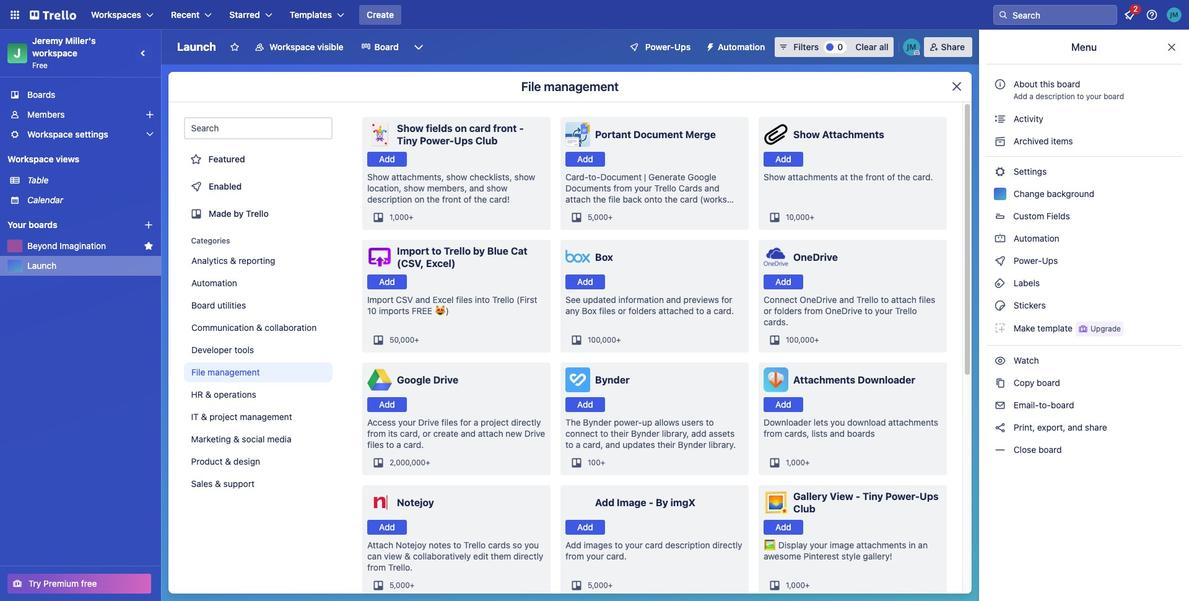 Task type: locate. For each thing, give the bounding box(es) containing it.
10,000
[[786, 213, 810, 222]]

project down hr & operations
[[210, 412, 238, 422]]

1 horizontal spatial description
[[666, 540, 711, 550]]

awesome
[[764, 551, 802, 561]]

file
[[609, 194, 621, 205]]

power-ups
[[646, 42, 691, 52], [1012, 255, 1061, 266]]

1 horizontal spatial file management
[[522, 79, 619, 94]]

folders inside connect onedrive and trello to attach files or folders from onedrive to your trello cards.
[[775, 306, 802, 316]]

2 100,000 + from the left
[[786, 335, 820, 345]]

1 horizontal spatial tiny
[[863, 491, 884, 502]]

5,000 +
[[588, 213, 613, 222], [390, 581, 415, 590], [588, 581, 613, 590]]

0 horizontal spatial for
[[461, 417, 472, 428]]

card, inside access your drive files for a project directly from its card, or create and attach new drive files to a card.
[[400, 428, 421, 439]]

1 horizontal spatial file
[[522, 79, 541, 94]]

0 vertical spatial downloader
[[858, 374, 916, 385]]

document up file
[[601, 172, 642, 182]]

1 horizontal spatial front
[[493, 123, 517, 134]]

of down members,
[[464, 194, 472, 205]]

& down board utilities link
[[256, 322, 263, 333]]

2 folders from the left
[[775, 306, 802, 316]]

boards inside downloader lets you download attachments from cards, lists and boards
[[848, 428, 875, 439]]

1 horizontal spatial -
[[649, 497, 654, 508]]

add button up card-
[[566, 152, 605, 167]]

your inside connect onedrive and trello to attach files or folders from onedrive to your trello cards.
[[876, 306, 893, 316]]

sm image
[[701, 37, 718, 55], [995, 113, 1007, 125], [995, 135, 1007, 148], [995, 165, 1007, 178], [995, 255, 1007, 267], [995, 277, 1007, 289], [995, 354, 1007, 367], [995, 399, 1007, 412], [995, 444, 1007, 456]]

add for onedrive
[[776, 276, 792, 287]]

import up (csv,
[[397, 245, 430, 257]]

1 vertical spatial for
[[461, 417, 472, 428]]

to- for card-
[[589, 172, 601, 182]]

add up "see"
[[578, 276, 594, 287]]

product & design
[[192, 456, 261, 467]]

attachments up show attachments at the front of the card.
[[823, 129, 885, 140]]

boards up the beyond
[[29, 219, 57, 230]]

2 vertical spatial workspace
[[7, 154, 54, 164]]

description
[[1036, 92, 1076, 101], [368, 194, 412, 205], [666, 540, 711, 550]]

workspace down 'templates'
[[270, 42, 315, 52]]

1 horizontal spatial on
[[455, 123, 467, 134]]

5,000 + for notejoy
[[390, 581, 415, 590]]

front up checklists,
[[493, 123, 517, 134]]

1,000 down awesome
[[786, 581, 806, 590]]

1 horizontal spatial card,
[[583, 439, 604, 450]]

import for import to trello by blue cat (csv, excel)
[[397, 245, 430, 257]]

or inside see updated information and previews for any box files or folders attached to a card.
[[618, 306, 627, 316]]

card down cards on the top of the page
[[680, 194, 698, 205]]

50,000 +
[[390, 335, 419, 345]]

to-
[[589, 172, 601, 182], [1040, 400, 1052, 410]]

add for notejoy
[[379, 522, 395, 532]]

product
[[192, 456, 223, 467]]

sm image inside the activity link
[[995, 113, 1007, 125]]

or down the information
[[618, 306, 627, 316]]

+ for show attachments
[[810, 213, 815, 222]]

merge
[[686, 129, 716, 140]]

0 vertical spatial description
[[1036, 92, 1076, 101]]

menu
[[1072, 42, 1098, 53]]

club inside gallery view - tiny power-ups club
[[794, 503, 816, 514]]

1 vertical spatial description
[[368, 194, 412, 205]]

2 vertical spatial card
[[646, 540, 663, 550]]

1,000 for tiny
[[390, 213, 409, 222]]

launch
[[177, 40, 216, 53], [27, 260, 57, 271]]

add left images
[[566, 540, 582, 550]]

1 vertical spatial attach
[[892, 294, 917, 305]]

front right at
[[866, 172, 885, 182]]

show for show fields on card front - tiny power-ups club
[[397, 123, 424, 134]]

a inside the bynder power-up allows users to connect to their bynder library, add assets to a card, and updates their bynder library.
[[576, 439, 581, 450]]

bynder
[[596, 374, 630, 385], [583, 417, 612, 428], [632, 428, 660, 439], [678, 439, 707, 450]]

notes
[[429, 540, 451, 550]]

sm image for archived items
[[995, 135, 1007, 148]]

board up print, export, and share
[[1052, 400, 1075, 410]]

card,
[[400, 428, 421, 439], [583, 439, 604, 450]]

0 horizontal spatial card,
[[400, 428, 421, 439]]

add for portant document merge
[[578, 154, 594, 164]]

sm image for email-to-board
[[995, 399, 1007, 412]]

1,000 + down location,
[[390, 213, 414, 222]]

add for show attachments
[[776, 154, 792, 164]]

1 100,000 + from the left
[[588, 335, 621, 345]]

sm image for close board
[[995, 444, 1007, 456]]

of right at
[[888, 172, 896, 182]]

add for google drive
[[379, 399, 395, 410]]

0 horizontal spatial to-
[[589, 172, 601, 182]]

0 horizontal spatial 100,000
[[588, 335, 617, 345]]

add up location,
[[379, 154, 395, 164]]

ups up labels link
[[1043, 255, 1059, 266]]

google up cards on the top of the page
[[688, 172, 717, 182]]

add up cards,
[[776, 399, 792, 410]]

0 vertical spatial on
[[455, 123, 467, 134]]

workspaces
[[91, 9, 141, 20]]

add up display
[[776, 522, 792, 532]]

allows
[[655, 417, 680, 428]]

on right 'fields'
[[455, 123, 467, 134]]

sm image inside email-to-board link
[[995, 399, 1007, 412]]

media
[[268, 434, 292, 444]]

try premium free button
[[7, 574, 151, 594]]

description inside show attachments, show checklists, show location, show members, and show description on the front of the card!
[[368, 194, 412, 205]]

import inside import csv and excel files into trello (first 10 imports free 😻)
[[368, 294, 394, 305]]

attachments up 'lets'
[[794, 374, 856, 385]]

description down imgx
[[666, 540, 711, 550]]

add button up "see"
[[566, 275, 605, 289]]

workspace inside button
[[270, 42, 315, 52]]

5,000 down images
[[588, 581, 608, 590]]

1 vertical spatial of
[[464, 194, 472, 205]]

description down 'this'
[[1036, 92, 1076, 101]]

5 sm image from the top
[[995, 421, 1007, 434]]

add for attachments downloader
[[776, 399, 792, 410]]

change
[[1014, 188, 1045, 199]]

- inside gallery view - tiny power-ups club
[[856, 491, 861, 502]]

add up attach
[[379, 522, 395, 532]]

directly inside attach notejoy notes to trello cards so you can view & collaboratively edit them directly from trello.
[[514, 551, 544, 561]]

0 horizontal spatial 100,000 +
[[588, 335, 621, 345]]

1 vertical spatial file
[[192, 367, 205, 377]]

archived
[[1014, 136, 1050, 146]]

add for bynder
[[578, 399, 594, 410]]

+ for import to trello by blue cat (csv, excel)
[[415, 335, 419, 345]]

+ for add image - by imgx
[[608, 581, 613, 590]]

add button for bynder
[[566, 397, 605, 412]]

100,000 down "cards."
[[786, 335, 815, 345]]

directly up new
[[512, 417, 541, 428]]

0 vertical spatial by
[[234, 208, 244, 219]]

power- inside show fields on card front - tiny power-ups club
[[420, 135, 454, 146]]

you right 'lets'
[[831, 417, 845, 428]]

+ for attachments downloader
[[806, 458, 810, 467]]

starred button
[[222, 5, 280, 25]]

add image - by imgx
[[596, 497, 696, 508]]

attachments right 'download'
[[889, 417, 939, 428]]

1,000 + for tiny
[[390, 213, 414, 222]]

description for about
[[1036, 92, 1076, 101]]

or left create
[[423, 428, 431, 439]]

1 horizontal spatial project
[[481, 417, 509, 428]]

or
[[618, 306, 627, 316], [764, 306, 772, 316], [423, 428, 431, 439]]

upgrade button
[[1076, 322, 1124, 337]]

show right checklists,
[[515, 172, 536, 182]]

sm image inside automation button
[[701, 37, 718, 55]]

0 vertical spatial front
[[493, 123, 517, 134]]

1 vertical spatial workspace
[[27, 129, 73, 139]]

try premium free
[[29, 578, 97, 589]]

activity
[[1012, 113, 1044, 124]]

sm image inside automation link
[[995, 232, 1007, 245]]

to- inside card-to-document | generate google documents from your trello cards and attach the file back onto the card (works with custom fields)
[[589, 172, 601, 182]]

see updated information and previews for any box files or folders attached to a card.
[[566, 294, 734, 316]]

1 horizontal spatial 100,000
[[786, 335, 815, 345]]

sm image inside the settings link
[[995, 165, 1007, 178]]

see
[[566, 294, 581, 305]]

ups up an
[[920, 491, 939, 502]]

add for box
[[578, 276, 594, 287]]

card. inside see updated information and previews for any box files or folders attached to a card.
[[714, 306, 734, 316]]

on down attachments,
[[415, 194, 425, 205]]

1 vertical spatial import
[[368, 294, 394, 305]]

0 horizontal spatial card
[[470, 123, 491, 134]]

this member is an admin of this board. image
[[915, 50, 920, 56]]

files inside import csv and excel files into trello (first 10 imports free 😻)
[[456, 294, 473, 305]]

1 horizontal spatial boards
[[848, 428, 875, 439]]

0 horizontal spatial automation link
[[184, 273, 333, 293]]

1 folders from the left
[[629, 306, 657, 316]]

import inside import to trello by blue cat (csv, excel)
[[397, 245, 430, 257]]

to- inside email-to-board link
[[1040, 400, 1052, 410]]

add button up connect
[[764, 275, 804, 289]]

starred icon image
[[144, 241, 154, 251]]

2 vertical spatial automation
[[192, 278, 237, 288]]

2 horizontal spatial description
[[1036, 92, 1076, 101]]

0 horizontal spatial power-ups
[[646, 42, 691, 52]]

marketing & social media link
[[184, 429, 333, 449]]

1 horizontal spatial by
[[473, 245, 485, 257]]

0 vertical spatial their
[[611, 428, 629, 439]]

card down by
[[646, 540, 663, 550]]

0 horizontal spatial boards
[[29, 219, 57, 230]]

their down the 'library,'
[[658, 439, 676, 450]]

from inside connect onedrive and trello to attach files or folders from onedrive to your trello cards.
[[805, 306, 823, 316]]

0 horizontal spatial board
[[192, 300, 215, 310]]

custom
[[585, 205, 616, 216], [1014, 211, 1045, 221]]

board inside "link"
[[375, 42, 399, 52]]

sm image for make template
[[995, 322, 1007, 334]]

10,000 +
[[786, 213, 815, 222]]

- for add image - by imgx
[[649, 497, 654, 508]]

folders down connect
[[775, 306, 802, 316]]

1 horizontal spatial for
[[722, 294, 733, 305]]

google drive
[[397, 374, 459, 385]]

0 vertical spatial 1,000
[[390, 213, 409, 222]]

show up card!
[[487, 183, 508, 193]]

or up "cards."
[[764, 306, 772, 316]]

2 vertical spatial attachments
[[857, 540, 907, 550]]

for inside see updated information and previews for any box files or folders attached to a card.
[[722, 294, 733, 305]]

description for add
[[666, 540, 711, 550]]

2 horizontal spatial or
[[764, 306, 772, 316]]

0 vertical spatial to-
[[589, 172, 601, 182]]

workspaces button
[[84, 5, 161, 25]]

100,000 +
[[588, 335, 621, 345], [786, 335, 820, 345]]

1 sm image from the top
[[995, 232, 1007, 245]]

and inside access your drive files for a project directly from its card, or create and attach new drive files to a card.
[[461, 428, 476, 439]]

sm image for print, export, and share
[[995, 421, 1007, 434]]

add board image
[[144, 220, 154, 230]]

your inside about this board add a description to your board
[[1087, 92, 1102, 101]]

free
[[81, 578, 97, 589]]

ups inside show fields on card front - tiny power-ups club
[[454, 135, 473, 146]]

0 vertical spatial you
[[831, 417, 845, 428]]

1 horizontal spatial their
[[658, 439, 676, 450]]

box down updated
[[582, 306, 597, 316]]

launch down the beyond
[[27, 260, 57, 271]]

3 sm image from the top
[[995, 322, 1007, 334]]

workspace for workspace visible
[[270, 42, 315, 52]]

1 vertical spatial on
[[415, 194, 425, 205]]

0 vertical spatial automation
[[718, 42, 766, 52]]

attachments inside 🖼 display your image attachments in an awesome pinterest style gallery!
[[857, 540, 907, 550]]

stickers link
[[987, 296, 1182, 315]]

fields
[[1047, 211, 1071, 221]]

0 vertical spatial google
[[688, 172, 717, 182]]

or inside access your drive files for a project directly from its card, or create and attach new drive files to a card.
[[423, 428, 431, 439]]

add button up location,
[[368, 152, 407, 167]]

5,000 right with
[[588, 213, 608, 222]]

2 vertical spatial description
[[666, 540, 711, 550]]

5,000 + for add image - by imgx
[[588, 581, 613, 590]]

0 vertical spatial directly
[[512, 417, 541, 428]]

front inside show fields on card front - tiny power-ups club
[[493, 123, 517, 134]]

1 vertical spatial directly
[[713, 540, 743, 550]]

power-
[[646, 42, 675, 52], [420, 135, 454, 146], [1014, 255, 1043, 266], [886, 491, 920, 502]]

🖼
[[764, 540, 777, 550]]

2 vertical spatial front
[[442, 194, 462, 205]]

from inside access your drive files for a project directly from its card, or create and attach new drive files to a card.
[[368, 428, 386, 439]]

& left social
[[234, 434, 240, 444]]

add button up cards,
[[764, 397, 804, 412]]

lists
[[812, 428, 828, 439]]

add button up the
[[566, 397, 605, 412]]

back
[[623, 194, 642, 205]]

change background
[[1012, 188, 1095, 199]]

google down 50,000 +
[[397, 374, 431, 385]]

0 vertical spatial 1,000 +
[[390, 213, 414, 222]]

0 vertical spatial launch
[[177, 40, 216, 53]]

5,000 + down file
[[588, 213, 613, 222]]

imports
[[379, 306, 410, 316]]

members
[[27, 109, 65, 120]]

imagination
[[60, 240, 106, 251]]

files inside see updated information and previews for any box files or folders attached to a card.
[[600, 306, 616, 316]]

developer tools link
[[184, 340, 333, 360]]

clear all button
[[851, 37, 894, 57]]

add button for add image - by imgx
[[566, 520, 605, 535]]

add up 10,000
[[776, 154, 792, 164]]

launch down recent dropdown button
[[177, 40, 216, 53]]

featured
[[209, 154, 245, 164]]

board left 'utilities'
[[192, 300, 215, 310]]

add up images
[[578, 522, 594, 532]]

workspace for workspace settings
[[27, 129, 73, 139]]

ups left automation button
[[675, 42, 691, 52]]

1,000 + down cards,
[[786, 458, 810, 467]]

trello
[[655, 183, 677, 193], [246, 208, 269, 219], [444, 245, 471, 257], [493, 294, 515, 305], [857, 294, 879, 305], [896, 306, 918, 316], [464, 540, 486, 550]]

sm image inside archived items link
[[995, 135, 1007, 148]]

file
[[522, 79, 541, 94], [192, 367, 205, 377]]

1 horizontal spatial club
[[794, 503, 816, 514]]

& for communication
[[256, 322, 263, 333]]

4 sm image from the top
[[995, 377, 1007, 389]]

2 horizontal spatial front
[[866, 172, 885, 182]]

sm image inside close board link
[[995, 444, 1007, 456]]

custom down file
[[585, 205, 616, 216]]

project up new
[[481, 417, 509, 428]]

add button for import to trello by blue cat (csv, excel)
[[368, 275, 407, 289]]

add button up 'access' in the bottom of the page
[[368, 397, 407, 412]]

folders down the information
[[629, 306, 657, 316]]

1,000 + for club
[[786, 581, 810, 590]]

watch link
[[987, 351, 1182, 371]]

2,000,000
[[390, 458, 426, 467]]

to- up documents
[[589, 172, 601, 182]]

add button for box
[[566, 275, 605, 289]]

document inside card-to-document | generate google documents from your trello cards and attach the file back onto the card (works with custom fields)
[[601, 172, 642, 182]]

downloader
[[858, 374, 916, 385], [764, 417, 812, 428]]

directly left 🖼
[[713, 540, 743, 550]]

2 vertical spatial 1,000
[[786, 581, 806, 590]]

attachments for gallery view - tiny power-ups club
[[857, 540, 907, 550]]

add for add image - by imgx
[[578, 522, 594, 532]]

1 vertical spatial board
[[192, 300, 215, 310]]

2 vertical spatial 1,000 +
[[786, 581, 810, 590]]

0 horizontal spatial custom
[[585, 205, 616, 216]]

attach
[[566, 194, 591, 205], [892, 294, 917, 305], [478, 428, 504, 439]]

new
[[506, 428, 522, 439]]

1 horizontal spatial board
[[375, 42, 399, 52]]

5,000 for add image - by imgx
[[588, 581, 608, 590]]

1 horizontal spatial import
[[397, 245, 430, 257]]

0 horizontal spatial project
[[210, 412, 238, 422]]

sm image for power-ups
[[995, 255, 1007, 267]]

can
[[368, 551, 382, 561]]

to- up "export,"
[[1040, 400, 1052, 410]]

0 horizontal spatial folders
[[629, 306, 657, 316]]

& right hr
[[206, 389, 212, 400]]

0 horizontal spatial or
[[423, 428, 431, 439]]

of inside show attachments, show checklists, show location, show members, and show description on the front of the card!
[[464, 194, 472, 205]]

0 vertical spatial power-ups
[[646, 42, 691, 52]]

add button for gallery view - tiny power-ups club
[[764, 520, 804, 535]]

style
[[842, 551, 861, 561]]

attachments inside downloader lets you download attachments from cards, lists and boards
[[889, 417, 939, 428]]

Board name text field
[[171, 37, 222, 57]]

Search text field
[[184, 117, 333, 139]]

board left customize views icon
[[375, 42, 399, 52]]

1 vertical spatial card
[[680, 194, 698, 205]]

club up checklists,
[[476, 135, 498, 146]]

club down gallery
[[794, 503, 816, 514]]

0 vertical spatial box
[[596, 252, 613, 263]]

0 vertical spatial automation link
[[987, 229, 1182, 249]]

power-ups button
[[621, 37, 699, 57]]

checklists,
[[470, 172, 512, 182]]

club inside show fields on card front - tiny power-ups club
[[476, 135, 498, 146]]

add for gallery view - tiny power-ups club
[[776, 522, 792, 532]]

you inside downloader lets you download attachments from cards, lists and boards
[[831, 417, 845, 428]]

add up card-
[[578, 154, 594, 164]]

sm image inside print, export, and share link
[[995, 421, 1007, 434]]

0 horizontal spatial import
[[368, 294, 394, 305]]

your
[[7, 219, 26, 230]]

+ for onedrive
[[815, 335, 820, 345]]

1 vertical spatial you
[[525, 540, 539, 550]]

sm image
[[995, 232, 1007, 245], [995, 299, 1007, 312], [995, 322, 1007, 334], [995, 377, 1007, 389], [995, 421, 1007, 434]]

10
[[368, 306, 377, 316]]

drive
[[434, 374, 459, 385], [419, 417, 439, 428], [525, 428, 546, 439]]

front
[[493, 123, 517, 134], [866, 172, 885, 182], [442, 194, 462, 205]]

front down members,
[[442, 194, 462, 205]]

100,000 + down updated
[[588, 335, 621, 345]]

show for show attachments, show checklists, show location, show members, and show description on the front of the card!
[[368, 172, 389, 182]]

beyond imagination link
[[27, 240, 139, 252]]

2 vertical spatial drive
[[525, 428, 546, 439]]

sm image inside power-ups link
[[995, 255, 1007, 267]]

sm image for automation
[[995, 232, 1007, 245]]

jeremy miller (jeremymiller198) image
[[903, 38, 921, 56]]

show inside show attachments, show checklists, show location, show members, and show description on the front of the card!
[[368, 172, 389, 182]]

custom inside custom fields "button"
[[1014, 211, 1045, 221]]

0 horizontal spatial on
[[415, 194, 425, 205]]

add for show fields on card front - tiny power-ups club
[[379, 154, 395, 164]]

1 vertical spatial club
[[794, 503, 816, 514]]

add up connect
[[776, 276, 792, 287]]

their down power-
[[611, 428, 629, 439]]

|
[[644, 172, 647, 182]]

1 horizontal spatial 100,000 +
[[786, 335, 820, 345]]

any
[[566, 306, 580, 316]]

description down location,
[[368, 194, 412, 205]]

1 vertical spatial to-
[[1040, 400, 1052, 410]]

0 horizontal spatial club
[[476, 135, 498, 146]]

add button
[[368, 152, 407, 167], [566, 152, 605, 167], [764, 152, 804, 167], [368, 275, 407, 289], [566, 275, 605, 289], [764, 275, 804, 289], [368, 397, 407, 412], [566, 397, 605, 412], [764, 397, 804, 412], [368, 520, 407, 535], [566, 520, 605, 535], [764, 520, 804, 535]]

sm image for settings
[[995, 165, 1007, 178]]

sm image inside stickers link
[[995, 299, 1007, 312]]

2 vertical spatial attach
[[478, 428, 504, 439]]

tiny inside show fields on card front - tiny power-ups club
[[397, 135, 418, 146]]

1 horizontal spatial of
[[888, 172, 896, 182]]

management up portant
[[544, 79, 619, 94]]

automation link down custom fields "button"
[[987, 229, 1182, 249]]

board for board utilities
[[192, 300, 215, 310]]

import for import csv and excel files into trello (first 10 imports free 😻)
[[368, 294, 394, 305]]

sm image for watch
[[995, 354, 1007, 367]]

& up 'trello.'
[[405, 551, 411, 561]]

0 vertical spatial card,
[[400, 428, 421, 439]]

5,000 + down 'trello.'
[[390, 581, 415, 590]]

connect
[[566, 428, 598, 439]]

2 sm image from the top
[[995, 299, 1007, 312]]

sm image for copy board
[[995, 377, 1007, 389]]

100,000 + for box
[[588, 335, 621, 345]]

workspace up table
[[7, 154, 54, 164]]

card, down connect
[[583, 439, 604, 450]]

add button for show fields on card front - tiny power-ups club
[[368, 152, 407, 167]]

folders inside see updated information and previews for any box files or folders attached to a card.
[[629, 306, 657, 316]]

0 vertical spatial attachments
[[823, 129, 885, 140]]

2 vertical spatial directly
[[514, 551, 544, 561]]

change background link
[[987, 184, 1182, 204]]

0 horizontal spatial -
[[520, 123, 524, 134]]

& right "analytics"
[[230, 255, 236, 266]]

& for analytics
[[230, 255, 236, 266]]

show attachments
[[794, 129, 885, 140]]

-
[[520, 123, 524, 134], [856, 491, 861, 502], [649, 497, 654, 508]]

1 horizontal spatial attach
[[566, 194, 591, 205]]

downloader up 'download'
[[858, 374, 916, 385]]

1 100,000 from the left
[[588, 335, 617, 345]]

0 vertical spatial file management
[[522, 79, 619, 94]]

0 horizontal spatial of
[[464, 194, 472, 205]]

1 horizontal spatial folders
[[775, 306, 802, 316]]

0 vertical spatial board
[[375, 42, 399, 52]]

from inside card-to-document | generate google documents from your trello cards and attach the file back onto the card (works with custom fields)
[[614, 183, 632, 193]]

your boards with 2 items element
[[7, 218, 125, 232]]

0 vertical spatial card
[[470, 123, 491, 134]]

card, right its
[[400, 428, 421, 439]]

the bynder power-up allows users to connect to their bynder library, add assets to a card, and updates their bynder library.
[[566, 417, 736, 450]]

image
[[617, 497, 647, 508]]

custom fields
[[1014, 211, 1071, 221]]

add button up csv
[[368, 275, 407, 289]]

100,000 for onedrive
[[786, 335, 815, 345]]

& for product
[[225, 456, 232, 467]]

add button up 10,000
[[764, 152, 804, 167]]

2 100,000 from the left
[[786, 335, 815, 345]]

100,000 + down "cards."
[[786, 335, 820, 345]]

add button up images
[[566, 520, 605, 535]]

management down hr & operations link
[[240, 412, 293, 422]]

show inside show fields on card front - tiny power-ups club
[[397, 123, 424, 134]]

sales & support
[[192, 478, 255, 489]]

5,000 + down images
[[588, 581, 613, 590]]

and inside card-to-document | generate google documents from your trello cards and attach the file back onto the card (works with custom fields)
[[705, 183, 720, 193]]

an
[[919, 540, 928, 550]]

+ for notejoy
[[410, 581, 415, 590]]

sm image for labels
[[995, 277, 1007, 289]]

add button for google drive
[[368, 397, 407, 412]]

2 horizontal spatial automation
[[1012, 233, 1060, 244]]

boards down 'download'
[[848, 428, 875, 439]]

members,
[[427, 183, 467, 193]]

management
[[544, 79, 619, 94], [208, 367, 260, 377], [240, 412, 293, 422]]

workspace inside popup button
[[27, 129, 73, 139]]

+ for google drive
[[426, 458, 431, 467]]

power- inside "button"
[[646, 42, 675, 52]]

add button up attach
[[368, 520, 407, 535]]

sm image inside labels link
[[995, 277, 1007, 289]]



Task type: vqa. For each thing, say whether or not it's contained in the screenshot.
the middle -
yes



Task type: describe. For each thing, give the bounding box(es) containing it.
workspace visible
[[270, 42, 344, 52]]

- for gallery view - tiny power-ups club
[[856, 491, 861, 502]]

enabled
[[209, 181, 242, 192]]

to inside attach notejoy notes to trello cards so you can view & collaboratively edit them directly from trello.
[[454, 540, 462, 550]]

from inside downloader lets you download attachments from cards, lists and boards
[[764, 428, 783, 439]]

boards link
[[0, 85, 161, 105]]

card inside card-to-document | generate google documents from your trello cards and attach the file back onto the card (works with custom fields)
[[680, 194, 698, 205]]

cards,
[[785, 428, 810, 439]]

card inside show fields on card front - tiny power-ups club
[[470, 123, 491, 134]]

1 vertical spatial management
[[208, 367, 260, 377]]

background
[[1048, 188, 1095, 199]]

and inside downloader lets you download attachments from cards, lists and boards
[[830, 428, 845, 439]]

box inside see updated information and previews for any box files or folders attached to a card.
[[582, 306, 597, 316]]

free
[[412, 306, 433, 316]]

2 vertical spatial onedrive
[[826, 306, 863, 316]]

attach inside access your drive files for a project directly from its card, or create and attach new drive files to a card.
[[478, 428, 504, 439]]

copy
[[1014, 377, 1035, 388]]

for inside access your drive files for a project directly from its card, or create and attach new drive files to a card.
[[461, 417, 472, 428]]

Search field
[[1009, 6, 1117, 24]]

your inside 🖼 display your image attachments in an awesome pinterest style gallery!
[[810, 540, 828, 550]]

notejoy inside attach notejoy notes to trello cards so you can view & collaboratively edit them directly from trello.
[[396, 540, 427, 550]]

trello inside attach notejoy notes to trello cards so you can view & collaboratively edit them directly from trello.
[[464, 540, 486, 550]]

board up email-to-board
[[1038, 377, 1061, 388]]

custom fields button
[[987, 206, 1182, 226]]

+ for box
[[617, 335, 621, 345]]

access
[[368, 417, 396, 428]]

social
[[242, 434, 265, 444]]

1 vertical spatial automation link
[[184, 273, 333, 293]]

your inside access your drive files for a project directly from its card, or create and attach new drive files to a card.
[[399, 417, 416, 428]]

workspace views
[[7, 154, 79, 164]]

import to trello by blue cat (csv, excel)
[[397, 245, 528, 269]]

add for import to trello by blue cat (csv, excel)
[[379, 276, 395, 287]]

project inside access your drive files for a project directly from its card, or create and attach new drive files to a card.
[[481, 417, 509, 428]]

and inside show attachments, show checklists, show location, show members, and show description on the front of the card!
[[470, 183, 485, 193]]

cards.
[[764, 317, 789, 327]]

card-
[[566, 172, 589, 182]]

beyond imagination
[[27, 240, 106, 251]]

sm image for activity
[[995, 113, 1007, 125]]

sm image for stickers
[[995, 299, 1007, 312]]

marketing & social media
[[192, 434, 292, 444]]

(works
[[701, 194, 727, 205]]

view
[[384, 551, 402, 561]]

add
[[692, 428, 707, 439]]

to- for email-
[[1040, 400, 1052, 410]]

search image
[[999, 10, 1009, 20]]

design
[[234, 456, 261, 467]]

workspace
[[32, 48, 77, 58]]

star or unstar board image
[[230, 42, 240, 52]]

bynder down add
[[678, 439, 707, 450]]

back to home image
[[30, 5, 76, 25]]

recent button
[[164, 5, 220, 25]]

0 vertical spatial management
[[544, 79, 619, 94]]

primary element
[[0, 0, 1190, 30]]

attached
[[659, 306, 694, 316]]

1 vertical spatial drive
[[419, 417, 439, 428]]

1 vertical spatial launch
[[27, 260, 57, 271]]

library,
[[662, 428, 689, 439]]

bynder up connect
[[583, 417, 612, 428]]

board right 'this'
[[1058, 79, 1081, 89]]

add left image
[[596, 497, 615, 508]]

csv
[[396, 294, 413, 305]]

members link
[[0, 105, 161, 125]]

& for marketing
[[234, 434, 240, 444]]

trello inside import csv and excel files into trello (first 10 imports free 😻)
[[493, 294, 515, 305]]

2 notifications image
[[1123, 7, 1138, 22]]

and inside the bynder power-up allows users to connect to their bynder library, add assets to a card, and updates their bynder library.
[[606, 439, 621, 450]]

assets
[[709, 428, 735, 439]]

boards inside 'element'
[[29, 219, 57, 230]]

add button for attachments downloader
[[764, 397, 804, 412]]

1 vertical spatial automation
[[1012, 233, 1060, 244]]

card, inside the bynder power-up allows users to connect to their bynder library, add assets to a card, and updates their bynder library.
[[583, 439, 604, 450]]

marketing
[[192, 434, 231, 444]]

stickers
[[1012, 300, 1047, 310]]

tiny inside gallery view - tiny power-ups club
[[863, 491, 884, 502]]

file management link
[[184, 363, 333, 382]]

show for show attachments
[[794, 129, 820, 140]]

0 vertical spatial notejoy
[[397, 497, 434, 508]]

it
[[192, 412, 199, 422]]

archived items link
[[987, 131, 1182, 151]]

0 vertical spatial attachments
[[788, 172, 838, 182]]

100,000 + for onedrive
[[786, 335, 820, 345]]

to inside import to trello by blue cat (csv, excel)
[[432, 245, 442, 257]]

add inside about this board add a description to your board
[[1014, 92, 1028, 101]]

board down "export,"
[[1039, 444, 1063, 455]]

templates button
[[282, 5, 352, 25]]

email-
[[1014, 400, 1040, 410]]

5,000 for portant document merge
[[588, 213, 608, 222]]

+ for gallery view - tiny power-ups club
[[806, 581, 810, 590]]

share button
[[924, 37, 973, 57]]

power- inside gallery view - tiny power-ups club
[[886, 491, 920, 502]]

or inside connect onedrive and trello to attach files or folders from onedrive to your trello cards.
[[764, 306, 772, 316]]

attach notejoy notes to trello cards so you can view & collaboratively edit them directly from trello.
[[368, 540, 544, 573]]

to inside access your drive files for a project directly from its card, or create and attach new drive files to a card.
[[386, 439, 394, 450]]

product & design link
[[184, 452, 333, 472]]

directly inside access your drive files for a project directly from its card, or create and attach new drive files to a card.
[[512, 417, 541, 428]]

card. inside access your drive files for a project directly from its card, or create and attach new drive files to a card.
[[404, 439, 424, 450]]

1 vertical spatial 1,000 +
[[786, 458, 810, 467]]

+ for portant document merge
[[608, 213, 613, 222]]

featured link
[[184, 147, 333, 172]]

& for hr
[[206, 389, 212, 400]]

show up members,
[[447, 172, 468, 182]]

1 horizontal spatial power-ups
[[1012, 255, 1061, 266]]

and inside connect onedrive and trello to attach files or folders from onedrive to your trello cards.
[[840, 294, 855, 305]]

cat
[[511, 245, 528, 257]]

documents
[[566, 183, 612, 193]]

attach inside connect onedrive and trello to attach files or folders from onedrive to your trello cards.
[[892, 294, 917, 305]]

you inside attach notejoy notes to trello cards so you can view & collaboratively edit them directly from trello.
[[525, 540, 539, 550]]

imgx
[[671, 497, 696, 508]]

custom inside card-to-document | generate google documents from your trello cards and attach the file back onto the card (works with custom fields)
[[585, 205, 616, 216]]

ups inside gallery view - tiny power-ups club
[[920, 491, 939, 502]]

& for sales
[[215, 478, 221, 489]]

front inside show attachments, show checklists, show location, show members, and show description on the front of the card!
[[442, 194, 462, 205]]

1 vertical spatial attachments
[[794, 374, 856, 385]]

board for board
[[375, 42, 399, 52]]

trello inside card-to-document | generate google documents from your trello cards and attach the file back onto the card (works with custom fields)
[[655, 183, 677, 193]]

close board link
[[987, 440, 1182, 460]]

directly inside add images to your card description directly from your card.
[[713, 540, 743, 550]]

file inside file management link
[[192, 367, 205, 377]]

0 vertical spatial drive
[[434, 374, 459, 385]]

card!
[[490, 194, 510, 205]]

a inside about this board add a description to your board
[[1030, 92, 1034, 101]]

at
[[841, 172, 849, 182]]

100,000 for box
[[588, 335, 617, 345]]

add button for notejoy
[[368, 520, 407, 535]]

card-to-document | generate google documents from your trello cards and attach the file back onto the card (works with custom fields)
[[566, 172, 727, 216]]

bynder down up
[[632, 428, 660, 439]]

1 vertical spatial google
[[397, 374, 431, 385]]

1 vertical spatial their
[[658, 439, 676, 450]]

2 vertical spatial management
[[240, 412, 293, 422]]

add button for portant document merge
[[566, 152, 605, 167]]

on inside show fields on card front - tiny power-ups club
[[455, 123, 467, 134]]

gallery!
[[864, 551, 893, 561]]

customize views image
[[413, 41, 425, 53]]

attach
[[368, 540, 394, 550]]

downloader inside downloader lets you download attachments from cards, lists and boards
[[764, 417, 812, 428]]

j
[[14, 46, 21, 60]]

+ for show fields on card front - tiny power-ups club
[[409, 213, 414, 222]]

1,000 for club
[[786, 581, 806, 590]]

show for show attachments at the front of the card.
[[764, 172, 786, 182]]

from inside add images to your card description directly from your card.
[[566, 551, 584, 561]]

create
[[367, 9, 394, 20]]

email-to-board link
[[987, 395, 1182, 415]]

settings
[[1012, 166, 1047, 177]]

file management inside file management link
[[192, 367, 260, 377]]

1 vertical spatial onedrive
[[800, 294, 838, 305]]

+ for bynder
[[601, 458, 606, 467]]

categories
[[192, 236, 231, 245]]

front for card
[[493, 123, 517, 134]]

analytics & reporting
[[192, 255, 275, 266]]

onto
[[645, 194, 663, 205]]

clear all
[[856, 42, 889, 52]]

and inside see updated information and previews for any box files or folders attached to a card.
[[667, 294, 682, 305]]

and inside import csv and excel files into trello (first 10 imports free 😻)
[[416, 294, 431, 305]]

add inside add images to your card description directly from your card.
[[566, 540, 582, 550]]

a inside see updated information and previews for any box files or folders attached to a card.
[[707, 306, 712, 316]]

up
[[643, 417, 653, 428]]

google inside card-to-document | generate google documents from your trello cards and attach the file back onto the card (works with custom fields)
[[688, 172, 717, 182]]

on inside show attachments, show checklists, show location, show members, and show description on the front of the card!
[[415, 194, 425, 205]]

5,000 + for portant document merge
[[588, 213, 613, 222]]

add button for show attachments
[[764, 152, 804, 167]]

developer
[[192, 345, 232, 355]]

hr & operations
[[192, 389, 257, 400]]

board utilities
[[192, 300, 246, 310]]

attachments for attachments downloader
[[889, 417, 939, 428]]

to inside see updated information and previews for any box files or folders attached to a card.
[[697, 306, 705, 316]]

your inside card-to-document | generate google documents from your trello cards and attach the file back onto the card (works with custom fields)
[[635, 183, 653, 193]]

0 horizontal spatial automation
[[192, 278, 237, 288]]

card inside add images to your card description directly from your card.
[[646, 540, 663, 550]]

add button for onedrive
[[764, 275, 804, 289]]

& inside attach notejoy notes to trello cards so you can view & collaboratively edit them directly from trello.
[[405, 551, 411, 561]]

board up the activity link
[[1104, 92, 1125, 101]]

files inside connect onedrive and trello to attach files or folders from onedrive to your trello cards.
[[919, 294, 936, 305]]

automation button
[[701, 37, 773, 57]]

it & project management link
[[184, 407, 333, 427]]

front for the
[[866, 172, 885, 182]]

0 vertical spatial document
[[634, 129, 684, 140]]

jeremy miller's workspace link
[[32, 35, 98, 58]]

launch link
[[27, 260, 154, 272]]

close
[[1014, 444, 1037, 455]]

by inside import to trello by blue cat (csv, excel)
[[473, 245, 485, 257]]

0 vertical spatial onedrive
[[794, 252, 838, 263]]

power-ups inside "button"
[[646, 42, 691, 52]]

ups inside "button"
[[675, 42, 691, 52]]

trello inside import to trello by blue cat (csv, excel)
[[444, 245, 471, 257]]

it & project management
[[192, 412, 293, 422]]

calendar
[[27, 195, 63, 205]]

jeremy miller (jeremymiller198) image
[[1168, 7, 1182, 22]]

1 vertical spatial 1,000
[[786, 458, 806, 467]]

card. inside add images to your card description directly from your card.
[[607, 551, 627, 561]]

- inside show fields on card front - tiny power-ups club
[[520, 123, 524, 134]]

show down attachments,
[[404, 183, 425, 193]]

to inside add images to your card description directly from your card.
[[615, 540, 623, 550]]

bynder up power-
[[596, 374, 630, 385]]

about
[[1014, 79, 1038, 89]]

updated
[[583, 294, 617, 305]]

portant document merge
[[596, 129, 716, 140]]

excel
[[433, 294, 454, 305]]

attach inside card-to-document | generate google documents from your trello cards and attach the file back onto the card (works with custom fields)
[[566, 194, 591, 205]]

0 horizontal spatial their
[[611, 428, 629, 439]]

jeremy miller's workspace free
[[32, 35, 98, 70]]

made by trello link
[[184, 201, 333, 226]]

launch inside text field
[[177, 40, 216, 53]]

open information menu image
[[1147, 9, 1159, 21]]

view
[[830, 491, 854, 502]]

connect
[[764, 294, 798, 305]]

support
[[224, 478, 255, 489]]

5,000 for notejoy
[[390, 581, 410, 590]]

from inside attach notejoy notes to trello cards so you can view & collaboratively edit them directly from trello.
[[368, 562, 386, 573]]

miller's
[[65, 35, 96, 46]]

starred
[[229, 9, 260, 20]]

workspace navigation collapse icon image
[[135, 45, 152, 62]]

into
[[475, 294, 490, 305]]

to inside about this board add a description to your board
[[1078, 92, 1085, 101]]

template
[[1038, 323, 1073, 333]]

& for it
[[201, 412, 208, 422]]

0
[[838, 42, 844, 52]]

share
[[942, 42, 966, 52]]

automation inside button
[[718, 42, 766, 52]]

workspace for workspace views
[[7, 154, 54, 164]]

copy board link
[[987, 373, 1182, 393]]

library.
[[709, 439, 736, 450]]



